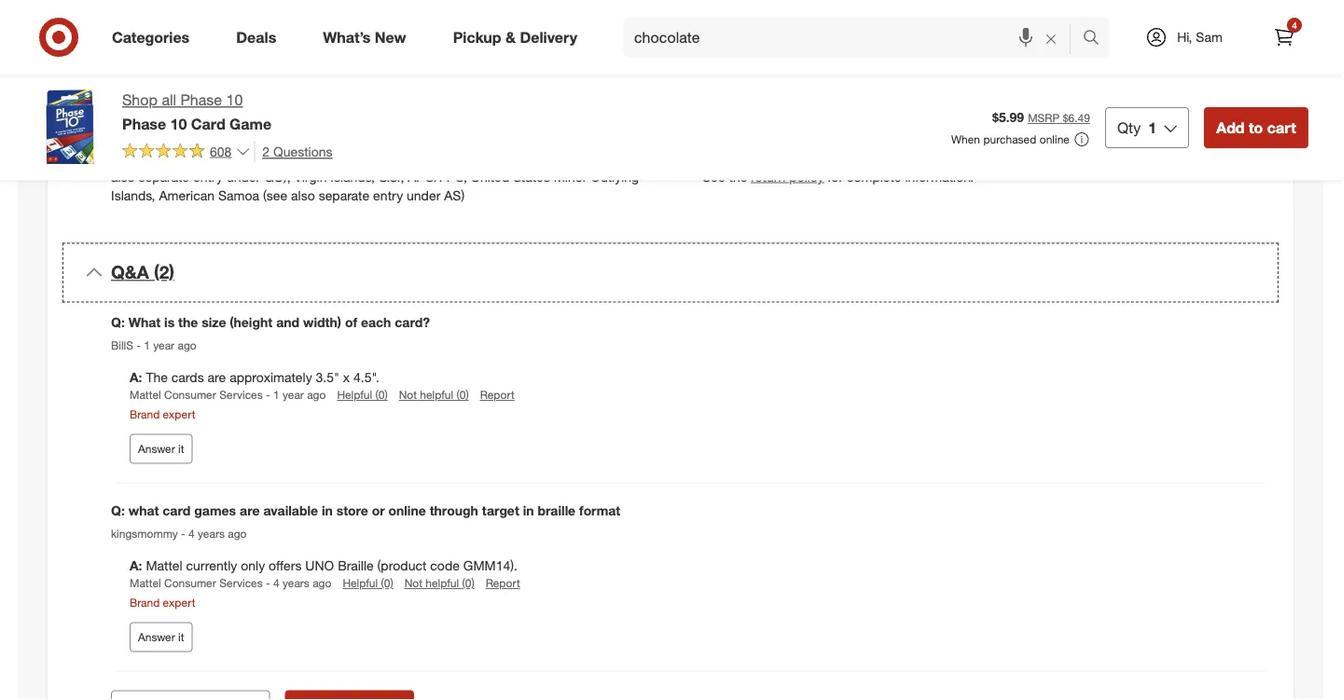 Task type: describe. For each thing, give the bounding box(es) containing it.
0 vertical spatial are
[[208, 369, 226, 386]]

helpful for braille
[[343, 576, 378, 590]]

height
[[585, 112, 621, 129]]

msrp
[[1028, 111, 1060, 125]]

search
[[1075, 30, 1119, 48]]

2 questions
[[262, 143, 333, 159]]

weight:
[[201, 131, 244, 147]]

ago inside q: what is the size (height and width) of each card? bills - 1 year ago
[[178, 339, 197, 353]]

year inside q: what is the size (height and width) of each card? bills - 1 year ago
[[153, 339, 175, 353]]

90
[[902, 131, 916, 147]]

mattel consumer services - 4 years ago
[[130, 576, 332, 590]]

samoa
[[218, 187, 259, 203]]

cart
[[1268, 118, 1297, 137]]

report button for through
[[486, 576, 520, 592]]

brand expert for mattel
[[130, 596, 195, 610]]

it inside this item can be returned to any target store or target.com. this item must be returned within 90 days of the date it was purchased in store, shipped, delivered by a shipt shopper, or made ready for pickup. see the return policy for complete information.
[[1018, 131, 1025, 147]]

all
[[162, 91, 176, 109]]

minor
[[554, 168, 587, 185]]

2 inches from the left
[[426, 112, 464, 129]]

categories
[[112, 28, 190, 46]]

what
[[128, 502, 159, 519]]

games
[[194, 502, 236, 519]]

guam
[[589, 150, 624, 166]]

1 vertical spatial (see
[[263, 187, 288, 203]]

virgin
[[294, 168, 327, 185]]

to for store
[[856, 112, 868, 129]]

ago down 3.5"
[[307, 388, 326, 402]]

item for this item can be returned to any target store or target.com. this item must be returned within 90 days of the date it was purchased in store, shipped, delivered by a shipt shopper, or made ready for pickup. see the return policy for complete information.
[[730, 112, 756, 129]]

0 vertical spatial phase
[[181, 91, 222, 109]]

shipping for shipping & returns
[[111, 37, 185, 58]]

shipping & returns
[[111, 37, 274, 58]]

1 estimated from the top
[[111, 112, 170, 129]]

sam
[[1196, 29, 1223, 45]]

1 vertical spatial returned
[[811, 131, 860, 147]]

0 vertical spatial or
[[968, 112, 980, 129]]

card
[[191, 115, 225, 133]]

0 horizontal spatial in
[[322, 502, 333, 519]]

width)
[[303, 314, 341, 330]]

answer for mattel
[[138, 630, 175, 644]]

as)
[[444, 187, 465, 203]]

be for this item cannot be shipped to the following locations:
[[212, 150, 227, 166]]

game
[[230, 115, 272, 133]]

0 vertical spatial under
[[227, 168, 261, 185]]

see
[[702, 168, 725, 185]]

0.94
[[514, 112, 539, 129]]

2 horizontal spatial 4
[[1292, 19, 1297, 31]]

$5.99
[[993, 109, 1024, 125]]

4 inside 'q: what card games are available in store or online through target in braille format kingsmommy - 4 years ago'
[[189, 527, 195, 541]]

1 horizontal spatial 10
[[226, 91, 243, 109]]

add to cart
[[1217, 118, 1297, 137]]

only
[[241, 558, 265, 574]]

1 horizontal spatial (see
[[628, 150, 652, 166]]

ago down a: mattel currently only offers uno braille (product code gmm14).
[[313, 576, 332, 590]]

1 vertical spatial item
[[730, 131, 756, 147]]

shop
[[122, 91, 158, 109]]

uno
[[305, 558, 334, 574]]

expert for cards
[[163, 408, 195, 422]]

mattel for mattel currently only offers uno braille (product code gmm14).
[[130, 576, 161, 590]]

are inside 'q: what card games are available in store or online through target in braille format kingsmommy - 4 years ago'
[[240, 502, 260, 519]]

2 horizontal spatial x
[[503, 112, 510, 129]]

q&a (2) button
[[62, 243, 1279, 303]]

northern mariana islands, guam (see also separate entry under gu), virgin islands, u.s., apo/fpo, united states minor outlying islands, american samoa (see also separate entry under as)
[[111, 150, 652, 203]]

1 inside q: what is the size (height and width) of each card? bills - 1 year ago
[[144, 339, 150, 353]]

store inside this item can be returned to any target store or target.com. this item must be returned within 90 days of the date it was purchased in store, shipped, delivered by a shipt shopper, or made ready for pickup. see the return policy for complete information.
[[935, 112, 964, 129]]

0 horizontal spatial phase
[[122, 115, 166, 133]]

0 horizontal spatial islands,
[[111, 187, 155, 203]]

item for this item cannot be shipped to the following locations:
[[139, 150, 164, 166]]

years inside 'q: what card games are available in store or online through target in braille format kingsmommy - 4 years ago'
[[198, 527, 225, 541]]

policy
[[789, 168, 824, 185]]

& for shipping
[[190, 37, 202, 58]]

- inside q: what is the size (height and width) of each card? bills - 1 year ago
[[136, 339, 141, 353]]

target
[[482, 502, 519, 519]]

mariana
[[490, 150, 537, 166]]

1 vertical spatial this
[[702, 131, 727, 147]]

ready
[[928, 150, 961, 166]]

details
[[177, 85, 225, 104]]

608 link
[[122, 141, 250, 164]]

1 vertical spatial islands,
[[331, 168, 375, 185]]

offers
[[269, 558, 302, 574]]

this item can be returned to any target store or target.com. this item must be returned within 90 days of the date it was purchased in store, shipped, delivered by a shipt shopper, or made ready for pickup. see the return policy for complete information.
[[702, 112, 1221, 185]]

shop all phase 10 phase 10 card game
[[122, 91, 272, 133]]

1 vertical spatial be
[[792, 131, 807, 147]]

1 horizontal spatial also
[[291, 187, 315, 203]]

hi,
[[1177, 29, 1193, 45]]

5.62
[[276, 112, 301, 129]]

kingsmommy
[[111, 527, 178, 541]]

return
[[751, 168, 786, 185]]

mattel consumer services - 1 year ago
[[130, 388, 326, 402]]

not for (product
[[405, 576, 423, 590]]

3.56
[[397, 112, 422, 129]]

2 horizontal spatial 1
[[1149, 118, 1157, 137]]

consumer for currently
[[164, 576, 216, 590]]

questions
[[273, 143, 333, 159]]

1 horizontal spatial x
[[387, 112, 393, 129]]

what's new
[[323, 28, 406, 46]]

shopper,
[[822, 150, 873, 166]]

the down delivered
[[729, 168, 748, 185]]

currently
[[186, 558, 237, 574]]

of inside this item can be returned to any target store or target.com. this item must be returned within 90 days of the date it was purchased in store, shipped, delivered by a shipt shopper, or made ready for pickup. see the return policy for complete information.
[[951, 131, 963, 147]]

target.com.
[[983, 112, 1050, 129]]

gmm14).
[[463, 558, 518, 574]]

be for this item can be returned to any target store or target.com. this item must be returned within 90 days of the date it was purchased in store, shipped, delivered by a shipt shopper, or made ready for pickup. see the return policy for complete information.
[[784, 112, 799, 129]]

2 ship from the top
[[173, 131, 198, 147]]

delivered
[[702, 150, 756, 166]]

in inside this item can be returned to any target store or target.com. this item must be returned within 90 days of the date it was purchased in store, shipped, delivered by a shipt shopper, or made ready for pickup. see the return policy for complete information.
[[1121, 131, 1131, 147]]

1 horizontal spatial under
[[407, 187, 441, 203]]

0 horizontal spatial 10
[[170, 115, 187, 133]]

brand expert for the
[[130, 408, 195, 422]]

qty 1
[[1117, 118, 1157, 137]]

not helpful  (0) for 4.5".
[[399, 388, 469, 402]]

4.5".
[[354, 369, 380, 386]]

outlying
[[591, 168, 639, 185]]

width
[[468, 112, 500, 129]]

made
[[892, 150, 925, 166]]

this for this item cannot be shipped to the following locations:
[[111, 150, 135, 166]]

pickup.
[[984, 150, 1026, 166]]

helpful for (product
[[426, 576, 459, 590]]

$5.99 msrp $6.49
[[993, 109, 1090, 125]]

it for q: what is the size (height and width) of each card?
[[178, 442, 184, 456]]

complete
[[847, 168, 902, 185]]

each
[[361, 314, 391, 330]]

2 estimated from the top
[[111, 131, 170, 147]]

1 horizontal spatial 1
[[273, 388, 280, 402]]

report for through
[[486, 576, 520, 590]]

a: mattel currently only offers uno braille (product code gmm14).
[[130, 558, 518, 574]]

helpful for x
[[337, 388, 372, 402]]

(height
[[230, 314, 273, 330]]

new
[[375, 28, 406, 46]]

northern
[[434, 150, 487, 166]]

pickup & delivery
[[453, 28, 577, 46]]

1 horizontal spatial in
[[523, 502, 534, 519]]

dimensions:
[[201, 112, 272, 129]]

report button for card?
[[480, 387, 515, 403]]

can
[[759, 112, 781, 129]]

1 vertical spatial separate
[[319, 187, 370, 203]]

(2)
[[154, 262, 174, 283]]

delivery
[[520, 28, 577, 46]]

helpful  (0) button for (product
[[343, 576, 393, 592]]

what's new link
[[307, 17, 430, 58]]

0 horizontal spatial x
[[343, 369, 350, 386]]

answer for the
[[138, 442, 175, 456]]

shipped
[[230, 150, 278, 166]]

(product
[[377, 558, 427, 574]]

helpful  (0) button for 4.5".
[[337, 387, 388, 403]]

2 vertical spatial 4
[[273, 576, 280, 590]]

1 inches from the left
[[305, 112, 343, 129]]



Task type: vqa. For each thing, say whether or not it's contained in the screenshot.
Same Day Delivery
no



Task type: locate. For each thing, give the bounding box(es) containing it.
2 a: from the top
[[130, 558, 142, 574]]

be up the shipt
[[792, 131, 807, 147]]

2 vertical spatial item
[[139, 150, 164, 166]]

or up when
[[968, 112, 980, 129]]

years down games
[[198, 527, 225, 541]]

4 down card at the bottom of the page
[[189, 527, 195, 541]]

1 vertical spatial ship
[[173, 131, 198, 147]]

& inside dropdown button
[[190, 37, 202, 58]]

following
[[319, 150, 370, 166]]

expert down cards
[[163, 408, 195, 422]]

not helpful  (0) button for (product
[[405, 576, 474, 592]]

categories link
[[96, 17, 213, 58]]

states
[[513, 168, 550, 185]]

0 vertical spatial helpful
[[337, 388, 372, 402]]

bills
[[111, 339, 133, 353]]

ago up cards
[[178, 339, 197, 353]]

1 vertical spatial not helpful  (0)
[[405, 576, 474, 590]]

shipped,
[[1171, 131, 1221, 147]]

services down a: the cards are approximately 3.5" x 4.5".
[[219, 388, 263, 402]]

answer it button for mattel
[[130, 622, 193, 652]]

What can we help you find? suggestions appear below search field
[[623, 17, 1088, 58]]

phase down shop
[[122, 115, 166, 133]]

hi, sam
[[1177, 29, 1223, 45]]

the inside q: what is the size (height and width) of each card? bills - 1 year ago
[[178, 314, 198, 330]]

returns
[[207, 37, 274, 58]]

shipping inside dropdown button
[[111, 37, 185, 58]]

q&a (2)
[[111, 262, 174, 283]]

1 answer it button from the top
[[130, 434, 193, 464]]

1 vertical spatial report button
[[486, 576, 520, 592]]

0 vertical spatial brand
[[130, 408, 160, 422]]

not helpful  (0) down "card?"
[[399, 388, 469, 402]]

1 vertical spatial also
[[291, 187, 315, 203]]

size
[[202, 314, 226, 330]]

format
[[579, 502, 620, 519]]

1 horizontal spatial to
[[856, 112, 868, 129]]

10 up dimensions:
[[226, 91, 243, 109]]

separate down following
[[319, 187, 370, 203]]

a: for a: the cards are approximately 3.5" x 4.5".
[[130, 369, 142, 386]]

1 vertical spatial entry
[[373, 187, 403, 203]]

1 down approximately
[[273, 388, 280, 402]]

approximately
[[230, 369, 312, 386]]

1 down what on the top left of page
[[144, 339, 150, 353]]

& left returns
[[190, 37, 202, 58]]

0 horizontal spatial inches
[[305, 112, 343, 129]]

search button
[[1075, 17, 1119, 62]]

phase up card
[[181, 91, 222, 109]]

what's
[[323, 28, 371, 46]]

entry down cannot
[[193, 168, 223, 185]]

must
[[759, 131, 788, 147]]

entry down u.s.,
[[373, 187, 403, 203]]

1 vertical spatial answer it
[[138, 630, 184, 644]]

islands, up minor
[[541, 150, 585, 166]]

0 vertical spatial consumer
[[164, 388, 216, 402]]

helpful  (0) for 4.5".
[[337, 388, 388, 402]]

are up mattel consumer services - 1 year ago
[[208, 369, 226, 386]]

1 vertical spatial estimated
[[111, 131, 170, 147]]

- down card at the bottom of the page
[[181, 527, 185, 541]]

ago
[[178, 339, 197, 353], [307, 388, 326, 402], [228, 527, 247, 541], [313, 576, 332, 590]]

shipping up shop
[[111, 37, 185, 58]]

1 ship from the top
[[173, 112, 198, 129]]

0 vertical spatial for
[[965, 150, 980, 166]]

answer down 'mattel consumer services - 4 years ago'
[[138, 630, 175, 644]]

services for are
[[219, 388, 263, 402]]

1 vertical spatial 10
[[170, 115, 187, 133]]

0 horizontal spatial of
[[345, 314, 357, 330]]

0 vertical spatial services
[[219, 388, 263, 402]]

not for 4.5".
[[399, 388, 417, 402]]

0 vertical spatial report button
[[480, 387, 515, 403]]

this for this item can be returned to any target store or target.com. this item must be returned within 90 days of the date it was purchased in store, shipped, delivered by a shipt shopper, or made ready for pickup. see the return policy for complete information.
[[702, 112, 727, 129]]

to inside this item can be returned to any target store or target.com. this item must be returned within 90 days of the date it was purchased in store, shipped, delivered by a shipt shopper, or made ready for pickup. see the return policy for complete information.
[[856, 112, 868, 129]]

- down approximately
[[266, 388, 270, 402]]

store inside 'q: what card games are available in store or online through target in braille format kingsmommy - 4 years ago'
[[336, 502, 368, 519]]

brand down the "the"
[[130, 408, 160, 422]]

0 vertical spatial report
[[480, 388, 515, 402]]

helpful for 4.5".
[[420, 388, 453, 402]]

through
[[430, 502, 478, 519]]

purchased down $6.49
[[1055, 131, 1118, 147]]

0 horizontal spatial or
[[372, 502, 385, 519]]

it for q: what card games are available in store or online through target in braille format
[[178, 630, 184, 644]]

1 vertical spatial online
[[388, 502, 426, 519]]

1 vertical spatial helpful
[[426, 576, 459, 590]]

for down shopper,
[[828, 168, 843, 185]]

in right the target in the bottom of the page
[[523, 502, 534, 519]]

a: left the "the"
[[130, 369, 142, 386]]

under down 'apo/fpo,'
[[407, 187, 441, 203]]

helpful  (0) for (product
[[343, 576, 393, 590]]

q: for q: what is the size (height and width) of each card?
[[111, 314, 125, 330]]

0 vertical spatial shipping
[[111, 37, 185, 58]]

0 vertical spatial brand expert
[[130, 408, 195, 422]]

answer it button down currently
[[130, 622, 193, 652]]

1 horizontal spatial purchased
[[1055, 131, 1118, 147]]

target
[[896, 112, 931, 129]]

0 horizontal spatial to
[[281, 150, 293, 166]]

1 vertical spatial it
[[178, 442, 184, 456]]

q&a
[[111, 262, 149, 283]]

1 expert from the top
[[163, 408, 195, 422]]

answer it for the
[[138, 442, 184, 456]]

or down the within
[[876, 150, 888, 166]]

it up card at the bottom of the page
[[178, 442, 184, 456]]

item left cannot
[[139, 150, 164, 166]]

are right games
[[240, 502, 260, 519]]

1 answer from the top
[[138, 442, 175, 456]]

brand for mattel currently only offers uno braille (product code gmm14).
[[130, 596, 160, 610]]

brand
[[130, 408, 160, 422], [130, 596, 160, 610]]

(see up outlying
[[628, 150, 652, 166]]

0 vertical spatial entry
[[193, 168, 223, 185]]

inches right 3.56
[[426, 112, 464, 129]]

1 vertical spatial for
[[828, 168, 843, 185]]

0 vertical spatial returned
[[803, 112, 852, 129]]

deals
[[236, 28, 276, 46]]

2 services from the top
[[219, 576, 263, 590]]

ship up cannot
[[173, 131, 198, 147]]

add
[[1217, 118, 1245, 137]]

1 a: from the top
[[130, 369, 142, 386]]

to up gu),
[[281, 150, 293, 166]]

to
[[856, 112, 868, 129], [1249, 118, 1263, 137], [281, 150, 293, 166]]

1 vertical spatial consumer
[[164, 576, 216, 590]]

1 horizontal spatial entry
[[373, 187, 403, 203]]

online inside 'q: what card games are available in store or online through target in braille format kingsmommy - 4 years ago'
[[388, 502, 426, 519]]

islands,
[[541, 150, 585, 166], [331, 168, 375, 185], [111, 187, 155, 203]]

2 q: from the top
[[111, 502, 125, 519]]

4 link
[[1264, 17, 1305, 58]]

services down "only" at the bottom of page
[[219, 576, 263, 590]]

under
[[227, 168, 261, 185], [407, 187, 441, 203]]

1 vertical spatial phase
[[122, 115, 166, 133]]

2 expert from the top
[[163, 596, 195, 610]]

any
[[871, 112, 892, 129]]

answer it for mattel
[[138, 630, 184, 644]]

0 vertical spatial years
[[198, 527, 225, 541]]

a: for a: mattel currently only offers uno braille (product code gmm14).
[[130, 558, 142, 574]]

not helpful  (0) button for 4.5".
[[399, 387, 469, 403]]

1 horizontal spatial &
[[506, 28, 516, 46]]

expert down currently
[[163, 596, 195, 610]]

years down offers
[[283, 576, 310, 590]]

0 horizontal spatial separate
[[139, 168, 189, 185]]

within
[[864, 131, 898, 147]]

islands, left american
[[111, 187, 155, 203]]

under up samoa
[[227, 168, 261, 185]]

is
[[164, 314, 175, 330]]

or inside 'q: what card games are available in store or online through target in braille format kingsmommy - 4 years ago'
[[372, 502, 385, 519]]

2 horizontal spatial in
[[1121, 131, 1131, 147]]

2 vertical spatial this
[[111, 150, 135, 166]]

be right can
[[784, 112, 799, 129]]

2 answer it button from the top
[[130, 622, 193, 652]]

2 vertical spatial or
[[372, 502, 385, 519]]

in left store,
[[1121, 131, 1131, 147]]

answer it button up card at the bottom of the page
[[130, 434, 193, 464]]

0 vertical spatial answer
[[138, 442, 175, 456]]

consumer down cards
[[164, 388, 216, 402]]

answer it down 'mattel consumer services - 4 years ago'
[[138, 630, 184, 644]]

year down is
[[153, 339, 175, 353]]

0 vertical spatial islands,
[[541, 150, 585, 166]]

1 vertical spatial expert
[[163, 596, 195, 610]]

1 right qty
[[1149, 118, 1157, 137]]

american
[[159, 187, 215, 203]]

0 horizontal spatial 4
[[189, 527, 195, 541]]

0 vertical spatial answer it
[[138, 442, 184, 456]]

(see down gu),
[[263, 187, 288, 203]]

estimated
[[111, 112, 170, 129], [111, 131, 170, 147]]

1 vertical spatial helpful
[[343, 576, 378, 590]]

1 vertical spatial a:
[[130, 558, 142, 574]]

of left each
[[345, 314, 357, 330]]

helpful down "card?"
[[420, 388, 453, 402]]

q: left what
[[111, 502, 125, 519]]

0.36
[[247, 131, 273, 147]]

a: down kingsmommy
[[130, 558, 142, 574]]

inches right 0.94
[[543, 112, 581, 129]]

1 vertical spatial report
[[486, 576, 520, 590]]

0 horizontal spatial 1
[[144, 339, 150, 353]]

q: what card games are available in store or online through target in braille format kingsmommy - 4 years ago
[[111, 502, 620, 541]]

0 horizontal spatial years
[[198, 527, 225, 541]]

shipping for shipping details estimated ship dimensions: 5.62 inches length x 3.56 inches width x 0.94 inches height estimated ship weight: 0.36 pounds
[[111, 85, 173, 104]]

helpful  (0) down braille
[[343, 576, 393, 590]]

10
[[226, 91, 243, 109], [170, 115, 187, 133]]

2 consumer from the top
[[164, 576, 216, 590]]

helpful down 4.5".
[[337, 388, 372, 402]]

1 vertical spatial store
[[336, 502, 368, 519]]

it
[[1018, 131, 1025, 147], [178, 442, 184, 456], [178, 630, 184, 644]]

of up ready
[[951, 131, 963, 147]]

2 answer it from the top
[[138, 630, 184, 644]]

brand expert down currently
[[130, 596, 195, 610]]

be
[[784, 112, 799, 129], [792, 131, 807, 147], [212, 150, 227, 166]]

q: what is the size (height and width) of each card? bills - 1 year ago
[[111, 314, 430, 353]]

0 horizontal spatial entry
[[193, 168, 223, 185]]

helpful  (0)
[[337, 388, 388, 402], [343, 576, 393, 590]]

1 horizontal spatial separate
[[319, 187, 370, 203]]

0 vertical spatial not
[[399, 388, 417, 402]]

brand expert down the "the"
[[130, 408, 195, 422]]

the left the date in the right top of the page
[[966, 131, 985, 147]]

2 horizontal spatial to
[[1249, 118, 1263, 137]]

2 vertical spatial mattel
[[130, 576, 161, 590]]

1
[[1149, 118, 1157, 137], [144, 339, 150, 353], [273, 388, 280, 402]]

answer it button for the
[[130, 434, 193, 464]]

- down offers
[[266, 576, 270, 590]]

qty
[[1117, 118, 1141, 137]]

helpful  (0) button
[[337, 387, 388, 403], [343, 576, 393, 592]]

purchased inside this item can be returned to any target store or target.com. this item must be returned within 90 days of the date it was purchased in store, shipped, delivered by a shipt shopper, or made ready for pickup. see the return policy for complete information.
[[1055, 131, 1118, 147]]

the up virgin
[[296, 150, 315, 166]]

0 horizontal spatial are
[[208, 369, 226, 386]]

0 vertical spatial year
[[153, 339, 175, 353]]

a: the cards are approximately 3.5" x 4.5".
[[130, 369, 380, 386]]

0 horizontal spatial year
[[153, 339, 175, 353]]

0 vertical spatial store
[[935, 112, 964, 129]]

0 vertical spatial be
[[784, 112, 799, 129]]

2 vertical spatial it
[[178, 630, 184, 644]]

1 horizontal spatial are
[[240, 502, 260, 519]]

x right 3.5"
[[343, 369, 350, 386]]

or up braille
[[372, 502, 385, 519]]

report for card?
[[480, 388, 515, 402]]

(see
[[628, 150, 652, 166], [263, 187, 288, 203]]

brand for the cards are approximately 3.5" x 4.5".
[[130, 408, 160, 422]]

mattel for the cards are approximately 3.5" x 4.5".
[[130, 388, 161, 402]]

0 horizontal spatial for
[[828, 168, 843, 185]]

services
[[219, 388, 263, 402], [219, 576, 263, 590]]

cards
[[171, 369, 204, 386]]

not down "card?"
[[399, 388, 417, 402]]

cannot
[[168, 150, 208, 166]]

0 vertical spatial not helpful  (0)
[[399, 388, 469, 402]]

store
[[935, 112, 964, 129], [336, 502, 368, 519]]

2 shipping from the top
[[111, 85, 173, 104]]

also down 608 link
[[111, 168, 135, 185]]

0 vertical spatial q:
[[111, 314, 125, 330]]

- inside 'q: what card games are available in store or online through target in braille format kingsmommy - 4 years ago'
[[181, 527, 185, 541]]

not helpful  (0) down code
[[405, 576, 474, 590]]

u.s.,
[[378, 168, 404, 185]]

1 horizontal spatial or
[[876, 150, 888, 166]]

4 down offers
[[273, 576, 280, 590]]

1 brand from the top
[[130, 408, 160, 422]]

brand down kingsmommy
[[130, 596, 160, 610]]

- right bills
[[136, 339, 141, 353]]

it left was
[[1018, 131, 1025, 147]]

inches up pounds
[[305, 112, 343, 129]]

& right the pickup
[[506, 28, 516, 46]]

year down approximately
[[283, 388, 304, 402]]

pounds
[[277, 131, 321, 147]]

to right add
[[1249, 118, 1263, 137]]

consumer down currently
[[164, 576, 216, 590]]

2 horizontal spatial islands,
[[541, 150, 585, 166]]

1 vertical spatial mattel
[[146, 558, 182, 574]]

4 right sam
[[1292, 19, 1297, 31]]

to for locations:
[[281, 150, 293, 166]]

3 inches from the left
[[543, 112, 581, 129]]

answer it button
[[130, 434, 193, 464], [130, 622, 193, 652]]

expert
[[163, 408, 195, 422], [163, 596, 195, 610]]

2 horizontal spatial inches
[[543, 112, 581, 129]]

in
[[1121, 131, 1131, 147], [322, 502, 333, 519], [523, 502, 534, 519]]

q: inside q: what is the size (height and width) of each card? bills - 1 year ago
[[111, 314, 125, 330]]

1 vertical spatial not
[[405, 576, 423, 590]]

1 horizontal spatial islands,
[[331, 168, 375, 185]]

was
[[1029, 131, 1052, 147]]

2 brand from the top
[[130, 596, 160, 610]]

0 horizontal spatial (see
[[263, 187, 288, 203]]

not down '(product' at bottom
[[405, 576, 423, 590]]

2 answer from the top
[[138, 630, 175, 644]]

length
[[347, 112, 383, 129]]

1 horizontal spatial phase
[[181, 91, 222, 109]]

ship
[[173, 112, 198, 129], [173, 131, 198, 147]]

and
[[276, 314, 300, 330]]

year
[[153, 339, 175, 353], [283, 388, 304, 402]]

store up days
[[935, 112, 964, 129]]

2 brand expert from the top
[[130, 596, 195, 610]]

years
[[198, 527, 225, 541], [283, 576, 310, 590]]

islands, down following
[[331, 168, 375, 185]]

card?
[[395, 314, 430, 330]]

the right is
[[178, 314, 198, 330]]

1 vertical spatial are
[[240, 502, 260, 519]]

0 vertical spatial online
[[1040, 132, 1070, 146]]

1 horizontal spatial years
[[283, 576, 310, 590]]

1 shipping from the top
[[111, 37, 185, 58]]

consumer
[[164, 388, 216, 402], [164, 576, 216, 590]]

image of phase 10 card game image
[[33, 90, 107, 164]]

shipping
[[111, 37, 185, 58], [111, 85, 173, 104]]

1 answer it from the top
[[138, 442, 184, 456]]

1 horizontal spatial inches
[[426, 112, 464, 129]]

consumer for cards
[[164, 388, 216, 402]]

shipping down categories
[[111, 85, 173, 104]]

not helpful  (0) for (product
[[405, 576, 474, 590]]

apo/fpo,
[[408, 168, 467, 185]]

0 vertical spatial mattel
[[130, 388, 161, 402]]

1 vertical spatial brand expert
[[130, 596, 195, 610]]

braille
[[538, 502, 576, 519]]

x left 3.56
[[387, 112, 393, 129]]

when
[[951, 132, 980, 146]]

store up braille
[[336, 502, 368, 519]]

1 q: from the top
[[111, 314, 125, 330]]

ago inside 'q: what card games are available in store or online through target in braille format kingsmommy - 4 years ago'
[[228, 527, 247, 541]]

q: up bills
[[111, 314, 125, 330]]

1 vertical spatial year
[[283, 388, 304, 402]]

information.
[[905, 168, 974, 185]]

1 brand expert from the top
[[130, 408, 195, 422]]

by
[[760, 150, 774, 166]]

expert for currently
[[163, 596, 195, 610]]

answer it up card at the bottom of the page
[[138, 442, 184, 456]]

2
[[262, 143, 270, 159]]

1 consumer from the top
[[164, 388, 216, 402]]

gu),
[[264, 168, 291, 185]]

q: inside 'q: what card games are available in store or online through target in braille format kingsmommy - 4 years ago'
[[111, 502, 125, 519]]

online down msrp
[[1040, 132, 1070, 146]]

1 vertical spatial or
[[876, 150, 888, 166]]

available
[[263, 502, 318, 519]]

10 down all
[[170, 115, 187, 133]]

in right available in the bottom of the page
[[322, 502, 333, 519]]

braille
[[338, 558, 374, 574]]

of inside q: what is the size (height and width) of each card? bills - 1 year ago
[[345, 314, 357, 330]]

0 horizontal spatial store
[[336, 502, 368, 519]]

2 questions link
[[254, 141, 333, 162]]

separate
[[139, 168, 189, 185], [319, 187, 370, 203]]

days
[[920, 131, 948, 147]]

1 vertical spatial 1
[[144, 339, 150, 353]]

helpful down code
[[426, 576, 459, 590]]

online left through
[[388, 502, 426, 519]]

$6.49
[[1063, 111, 1090, 125]]

it down 'mattel consumer services - 4 years ago'
[[178, 630, 184, 644]]

2 vertical spatial 1
[[273, 388, 280, 402]]

to inside 'button'
[[1249, 118, 1263, 137]]

1 vertical spatial under
[[407, 187, 441, 203]]

1 horizontal spatial store
[[935, 112, 964, 129]]

separate up american
[[139, 168, 189, 185]]

be down weight:
[[212, 150, 227, 166]]

0 horizontal spatial &
[[190, 37, 202, 58]]

1 services from the top
[[219, 388, 263, 402]]

online
[[1040, 132, 1070, 146], [388, 502, 426, 519]]

608
[[210, 143, 232, 159]]

entry
[[193, 168, 223, 185], [373, 187, 403, 203]]

0 vertical spatial also
[[111, 168, 135, 185]]

0 horizontal spatial purchased
[[984, 132, 1037, 146]]

& for pickup
[[506, 28, 516, 46]]

services for only
[[219, 576, 263, 590]]

shipping inside the shipping details estimated ship dimensions: 5.62 inches length x 3.56 inches width x 0.94 inches height estimated ship weight: 0.36 pounds
[[111, 85, 173, 104]]

mattel
[[130, 388, 161, 402], [146, 558, 182, 574], [130, 576, 161, 590]]

to left the any on the right top of the page
[[856, 112, 868, 129]]

also down virgin
[[291, 187, 315, 203]]

q: for q: what card games are available in store or online through target in braille format
[[111, 502, 125, 519]]

add to cart button
[[1204, 107, 1309, 148]]

report button
[[480, 387, 515, 403], [486, 576, 520, 592]]



